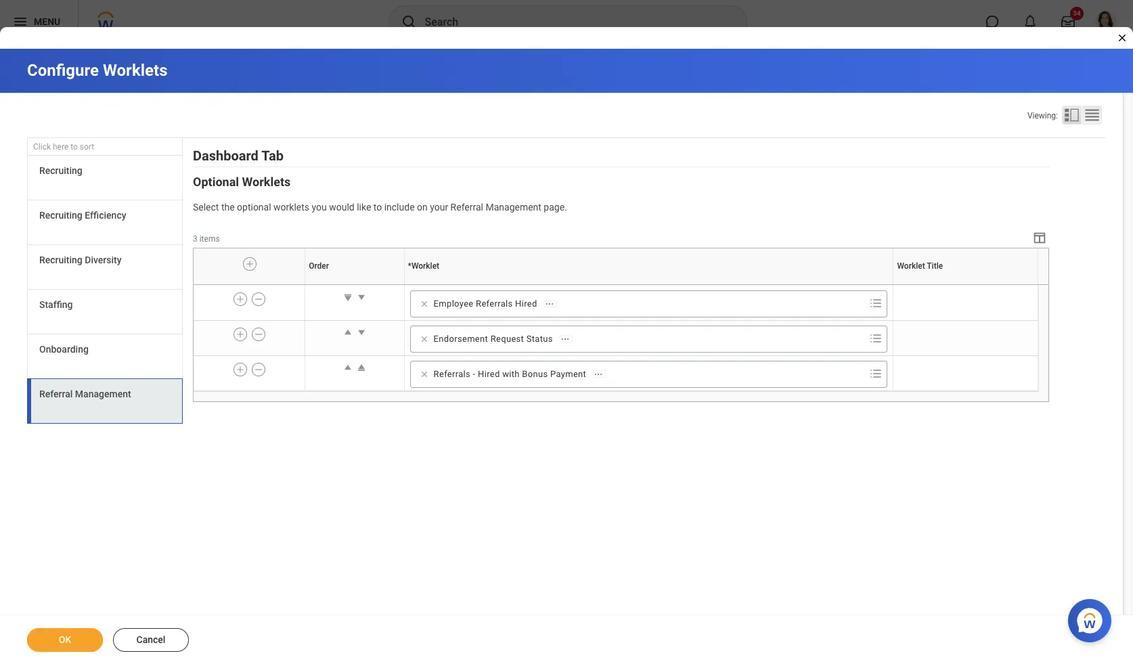 Task type: locate. For each thing, give the bounding box(es) containing it.
-
[[473, 369, 476, 379]]

related actions image right status
[[560, 334, 570, 344]]

1 x small image from the top
[[417, 297, 431, 311]]

worklet title column header
[[894, 284, 1038, 286]]

1 vertical spatial prompts image
[[868, 366, 885, 382]]

worklet column header
[[404, 284, 894, 286]]

1 vertical spatial caret down image
[[355, 326, 368, 339]]

0 horizontal spatial management
[[75, 389, 131, 400]]

you
[[312, 202, 327, 213]]

list box
[[27, 156, 183, 424]]

2 horizontal spatial related actions image
[[594, 369, 603, 379]]

caret top image
[[355, 361, 368, 374]]

related actions image
[[545, 299, 554, 309], [560, 334, 570, 344], [594, 369, 603, 379]]

0 vertical spatial related actions image
[[545, 299, 554, 309]]

2 minus image from the top
[[254, 328, 263, 340]]

0 horizontal spatial to
[[71, 142, 78, 152]]

worklets
[[103, 61, 168, 80], [242, 175, 291, 189]]

0 vertical spatial to
[[71, 142, 78, 152]]

1 vertical spatial management
[[75, 389, 131, 400]]

staffing
[[39, 299, 73, 310]]

list box inside configure worklets main content
[[27, 156, 183, 424]]

select the optional worklets you would like to include on your referral management page.
[[193, 202, 567, 213]]

caret up image
[[341, 326, 355, 339]]

referral
[[451, 202, 483, 213], [39, 389, 73, 400]]

plus image
[[236, 328, 245, 340]]

efficiency
[[85, 210, 126, 221]]

recruiting
[[39, 165, 82, 176], [39, 210, 82, 221], [39, 255, 82, 266]]

to right "like"
[[374, 202, 382, 213]]

0 vertical spatial caret down image
[[355, 290, 368, 304]]

prompts image
[[868, 295, 885, 311], [868, 366, 885, 382]]

0 horizontal spatial worklets
[[103, 61, 168, 80]]

to left the sort
[[71, 142, 78, 152]]

1 vertical spatial recruiting
[[39, 210, 82, 221]]

click here to sort
[[33, 142, 94, 152]]

list box containing recruiting
[[27, 156, 183, 424]]

2 recruiting from the top
[[39, 210, 82, 221]]

1 horizontal spatial management
[[486, 202, 542, 213]]

3 recruiting from the top
[[39, 255, 82, 266]]

0 horizontal spatial hired
[[478, 369, 500, 379]]

bonus
[[522, 369, 548, 379]]

order column header
[[305, 284, 404, 286]]

related actions image up status
[[545, 299, 554, 309]]

employee referrals hired element
[[434, 298, 537, 310]]

prompts image down prompts icon
[[868, 366, 885, 382]]

related actions image inside employee referrals hired, press delete to clear value. option
[[545, 299, 554, 309]]

prompts image up prompts icon
[[868, 295, 885, 311]]

diversity
[[85, 255, 122, 266]]

related actions image inside referrals - hired with bonus payment, press delete to clear value. option
[[594, 369, 603, 379]]

recruiting left the diversity
[[39, 255, 82, 266]]

title
[[927, 262, 943, 271], [967, 284, 968, 285]]

0 vertical spatial hired
[[515, 299, 537, 309]]

1 horizontal spatial referral
[[451, 202, 483, 213]]

1 recruiting from the top
[[39, 165, 82, 176]]

management
[[486, 202, 542, 213], [75, 389, 131, 400]]

caret down image down order 'column header'
[[355, 290, 368, 304]]

search image
[[400, 14, 417, 30]]

referrals
[[476, 299, 513, 309], [434, 369, 471, 379]]

0 vertical spatial worklets
[[103, 61, 168, 80]]

1 horizontal spatial hired
[[515, 299, 537, 309]]

1 vertical spatial related actions image
[[560, 334, 570, 344]]

0 vertical spatial plus image
[[245, 258, 255, 270]]

1 horizontal spatial worklets
[[242, 175, 291, 189]]

2 caret down image from the top
[[355, 326, 368, 339]]

plus image for referrals - hired with bonus payment
[[236, 364, 245, 376]]

1 vertical spatial referral
[[39, 389, 73, 400]]

1 vertical spatial minus image
[[254, 328, 263, 340]]

x small image up x small icon
[[417, 332, 431, 346]]

2 row element from the top
[[194, 286, 1038, 321]]

worklets inside group
[[242, 175, 291, 189]]

configure worklets dialog
[[0, 0, 1133, 664]]

2 vertical spatial related actions image
[[594, 369, 603, 379]]

caret down image for caret up image
[[355, 326, 368, 339]]

0 vertical spatial referral
[[451, 202, 483, 213]]

0 horizontal spatial title
[[927, 262, 943, 271]]

0 vertical spatial recruiting
[[39, 165, 82, 176]]

worklet title
[[897, 262, 943, 271]]

recruiting down the 'here'
[[39, 165, 82, 176]]

0 vertical spatial management
[[486, 202, 542, 213]]

order
[[309, 262, 329, 271], [354, 284, 356, 285]]

1 vertical spatial order
[[354, 284, 356, 285]]

referral right your
[[451, 202, 483, 213]]

worklet
[[412, 262, 439, 271], [897, 262, 925, 271], [648, 284, 650, 285], [964, 284, 966, 285]]

row element containing order
[[194, 248, 1041, 285]]

1 row element from the top
[[194, 248, 1041, 285]]

referral down the onboarding
[[39, 389, 73, 400]]

x small image for employee referrals hired
[[417, 297, 431, 311]]

row element containing referrals - hired with bonus payment
[[194, 356, 1038, 391]]

row element
[[194, 248, 1041, 285], [194, 286, 1038, 321], [194, 321, 1038, 356], [194, 356, 1038, 391]]

hired right -
[[478, 369, 500, 379]]

0 vertical spatial x small image
[[417, 297, 431, 311]]

0 horizontal spatial order
[[309, 262, 329, 271]]

Toggle to List Detail view radio
[[1062, 106, 1082, 125]]

dashboard
[[193, 148, 259, 164]]

2 vertical spatial recruiting
[[39, 255, 82, 266]]

plus image
[[245, 258, 255, 270], [236, 293, 245, 305], [236, 364, 245, 376]]

related actions image for employee referrals hired
[[545, 299, 554, 309]]

order up order 'column header'
[[309, 262, 329, 271]]

x small image inside employee referrals hired, press delete to clear value. option
[[417, 297, 431, 311]]

plus image up plus icon
[[236, 293, 245, 305]]

3 row element from the top
[[194, 321, 1038, 356]]

order up caret bottom "image"
[[354, 284, 356, 285]]

minus image
[[254, 293, 263, 305], [254, 328, 263, 340]]

caret down image up caret top image
[[355, 326, 368, 339]]

x small image
[[417, 297, 431, 311], [417, 332, 431, 346]]

recruiting left efficiency
[[39, 210, 82, 221]]

x small image left employee
[[417, 297, 431, 311]]

4 row element from the top
[[194, 356, 1038, 391]]

viewing:
[[1028, 111, 1058, 121]]

1 horizontal spatial title
[[967, 284, 968, 285]]

1 vertical spatial plus image
[[236, 293, 245, 305]]

1 vertical spatial referrals
[[434, 369, 471, 379]]

management left page.
[[486, 202, 542, 213]]

hired up status
[[515, 299, 537, 309]]

0 horizontal spatial related actions image
[[545, 299, 554, 309]]

1 prompts image from the top
[[868, 295, 885, 311]]

items
[[200, 234, 220, 244]]

related actions image right "payment"
[[594, 369, 603, 379]]

1 vertical spatial hired
[[478, 369, 500, 379]]

plus image for employee referrals hired
[[236, 293, 245, 305]]

caret bottom image
[[341, 290, 355, 304]]

0 horizontal spatial referral
[[39, 389, 73, 400]]

0 vertical spatial title
[[927, 262, 943, 271]]

related actions image for endorsement request status
[[560, 334, 570, 344]]

caret down image
[[355, 290, 368, 304], [355, 326, 368, 339]]

3
[[193, 234, 198, 244]]

1 horizontal spatial related actions image
[[560, 334, 570, 344]]

to
[[71, 142, 78, 152], [374, 202, 382, 213]]

1 horizontal spatial referrals
[[476, 299, 513, 309]]

0 vertical spatial prompts image
[[868, 295, 885, 311]]

worklets for configure worklets
[[103, 61, 168, 80]]

1 vertical spatial to
[[374, 202, 382, 213]]

to inside popup button
[[71, 142, 78, 152]]

1 vertical spatial title
[[967, 284, 968, 285]]

optional worklets
[[193, 175, 291, 189]]

hired
[[515, 299, 537, 309], [478, 369, 500, 379]]

include
[[384, 202, 415, 213]]

hired for referrals
[[515, 299, 537, 309]]

worklets
[[274, 202, 309, 213]]

viewing: option group
[[1028, 106, 1106, 127]]

cancel button
[[113, 628, 189, 652]]

2 x small image from the top
[[417, 332, 431, 346]]

referrals up endorsement request status
[[476, 299, 513, 309]]

2 vertical spatial plus image
[[236, 364, 245, 376]]

1 horizontal spatial to
[[374, 202, 382, 213]]

1 vertical spatial x small image
[[417, 332, 431, 346]]

0 vertical spatial order
[[309, 262, 329, 271]]

1 horizontal spatial order
[[354, 284, 356, 285]]

ok button
[[27, 628, 103, 652]]

plus image down optional
[[245, 258, 255, 270]]

1 vertical spatial worklets
[[242, 175, 291, 189]]

optional worklets button
[[193, 175, 291, 189]]

optional
[[237, 202, 271, 213]]

referrals left -
[[434, 369, 471, 379]]

management inside list box
[[75, 389, 131, 400]]

2 prompts image from the top
[[868, 366, 885, 382]]

title inside row element
[[927, 262, 943, 271]]

prompts image for employee referrals hired
[[868, 295, 885, 311]]

1 minus image from the top
[[254, 293, 263, 305]]

related actions image inside the endorsement request status, press delete to clear value. option
[[560, 334, 570, 344]]

0 vertical spatial minus image
[[254, 293, 263, 305]]

plus image left minus icon
[[236, 364, 245, 376]]

management down the onboarding
[[75, 389, 131, 400]]

x small image inside the endorsement request status, press delete to clear value. option
[[417, 332, 431, 346]]

Toggle to Grid view radio
[[1083, 106, 1102, 125]]

on
[[417, 202, 428, 213]]

1 caret down image from the top
[[355, 290, 368, 304]]



Task type: vqa. For each thing, say whether or not it's contained in the screenshot.
the rightmost to
yes



Task type: describe. For each thing, give the bounding box(es) containing it.
employee referrals hired, press delete to clear value. option
[[415, 296, 561, 312]]

endorsement request status
[[434, 334, 553, 344]]

ok
[[59, 634, 71, 645]]

onboarding
[[39, 344, 89, 355]]

optional
[[193, 175, 239, 189]]

minus image for row element containing employee referrals hired
[[254, 293, 263, 305]]

the
[[221, 202, 235, 213]]

request
[[491, 334, 524, 344]]

click here to sort button
[[27, 138, 183, 156]]

payment
[[550, 369, 586, 379]]

order for order worklet worklet title
[[354, 284, 356, 285]]

referral inside optional worklets group
[[451, 202, 483, 213]]

notifications large image
[[1024, 15, 1037, 28]]

x small image for endorsement request status
[[417, 332, 431, 346]]

status
[[527, 334, 553, 344]]

tab
[[262, 148, 284, 164]]

sort
[[80, 142, 94, 152]]

referrals - hired with bonus payment, press delete to clear value. option
[[415, 366, 610, 382]]

cancel
[[136, 634, 166, 645]]

would
[[329, 202, 355, 213]]

select
[[193, 202, 219, 213]]

caret up image
[[341, 361, 355, 374]]

referral management
[[39, 389, 131, 400]]

close configure worklets image
[[1117, 32, 1128, 43]]

minus image
[[254, 364, 263, 376]]

endorsement request status, press delete to clear value. option
[[415, 331, 577, 347]]

minus image for row element containing endorsement request status
[[254, 328, 263, 340]]

0 horizontal spatial referrals
[[434, 369, 471, 379]]

order worklet worklet title
[[354, 284, 968, 285]]

*
[[408, 262, 412, 271]]

with
[[502, 369, 520, 379]]

like
[[357, 202, 371, 213]]

recruiting for recruiting diversity
[[39, 255, 82, 266]]

* worklet
[[408, 262, 439, 271]]

here
[[53, 142, 69, 152]]

optional worklets group
[[193, 174, 1049, 402]]

3 items
[[193, 234, 220, 244]]

management inside optional worklets group
[[486, 202, 542, 213]]

configure worklets
[[27, 61, 168, 80]]

endorsement
[[434, 334, 488, 344]]

referrals - hired with bonus payment element
[[434, 368, 586, 380]]

hired for -
[[478, 369, 500, 379]]

navigation pane region
[[27, 138, 183, 427]]

your
[[430, 202, 448, 213]]

prompts image for referrals - hired with bonus payment
[[868, 366, 885, 382]]

0 vertical spatial referrals
[[476, 299, 513, 309]]

page.
[[544, 202, 567, 213]]

recruiting diversity
[[39, 255, 122, 266]]

related actions image for referrals - hired with bonus payment
[[594, 369, 603, 379]]

profile logan mcneil element
[[1087, 7, 1125, 37]]

workday assistant region
[[1068, 594, 1117, 643]]

dashboard tab
[[193, 148, 284, 164]]

referrals - hired with bonus payment
[[434, 369, 586, 379]]

employee referrals hired
[[434, 299, 537, 309]]

recruiting for recruiting efficiency
[[39, 210, 82, 221]]

employee
[[434, 299, 474, 309]]

worklets for optional worklets
[[242, 175, 291, 189]]

click to view/edit grid preferences image
[[1032, 230, 1047, 245]]

configure worklets main content
[[0, 49, 1133, 664]]

to inside optional worklets group
[[374, 202, 382, 213]]

prompts image
[[868, 330, 885, 347]]

configure
[[27, 61, 99, 80]]

order for order
[[309, 262, 329, 271]]

x small image
[[417, 368, 431, 381]]

inbox large image
[[1062, 15, 1075, 28]]

recruiting for recruiting
[[39, 165, 82, 176]]

row element containing employee referrals hired
[[194, 286, 1038, 321]]

endorsement request status element
[[434, 333, 553, 345]]

click
[[33, 142, 51, 152]]

row element containing endorsement request status
[[194, 321, 1038, 356]]

recruiting efficiency
[[39, 210, 126, 221]]

referral inside list box
[[39, 389, 73, 400]]

caret down image for caret bottom "image"
[[355, 290, 368, 304]]



